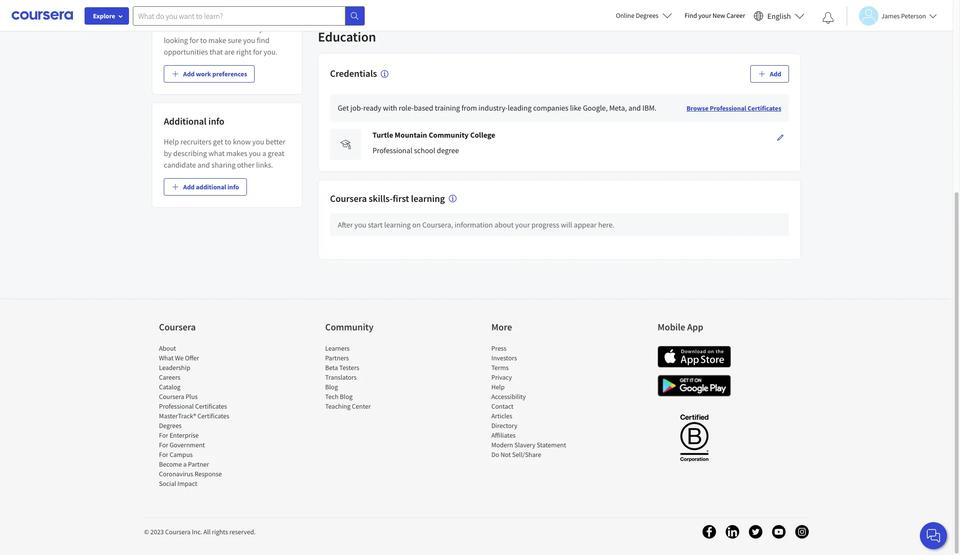 Task type: vqa. For each thing, say whether or not it's contained in the screenshot.
the right SPECIFIC
no



Task type: describe. For each thing, give the bounding box(es) containing it.
career
[[727, 11, 746, 20]]

james peterson button
[[847, 6, 937, 25]]

investors link
[[492, 354, 517, 363]]

mobile
[[658, 321, 686, 333]]

affiliates
[[492, 432, 516, 440]]

learners partners beta testers translators blog tech blog teaching center
[[325, 344, 371, 411]]

online degrees button
[[609, 5, 680, 26]]

careers
[[159, 373, 181, 382]]

plus
[[186, 393, 198, 402]]

and inside help recruiters get to know you better by describing what makes you a great candidate and sharing other links.
[[198, 160, 210, 170]]

coronavirus
[[159, 470, 193, 479]]

to inside let recruiters know what role you're looking for to make sure you find opportunities that are right for you.
[[200, 35, 207, 45]]

terms link
[[492, 364, 509, 373]]

1 horizontal spatial and
[[629, 103, 641, 113]]

professional certificates link
[[159, 403, 227, 411]]

do
[[492, 451, 500, 460]]

you left start
[[355, 220, 367, 230]]

are
[[224, 47, 235, 57]]

leading
[[508, 103, 532, 113]]

add additional info button
[[164, 178, 247, 196]]

0 vertical spatial for
[[190, 35, 199, 45]]

about link
[[159, 344, 176, 353]]

about
[[495, 220, 514, 230]]

learning for start
[[384, 220, 411, 230]]

mountain
[[395, 130, 427, 140]]

degree
[[437, 145, 459, 155]]

1 for from the top
[[159, 432, 168, 440]]

school
[[414, 145, 436, 155]]

show notifications image
[[823, 12, 835, 24]]

you inside let recruiters know what role you're looking for to make sure you find opportunities that are right for you.
[[243, 35, 255, 45]]

find your new career link
[[680, 10, 751, 22]]

make
[[209, 35, 226, 45]]

help link
[[492, 383, 505, 392]]

what inside help recruiters get to know you better by describing what makes you a great candidate and sharing other links.
[[209, 148, 225, 158]]

chat with us image
[[926, 528, 942, 544]]

rights
[[212, 528, 228, 537]]

0 vertical spatial info
[[209, 115, 225, 127]]

coursera skills-first learning
[[330, 192, 445, 204]]

coursera up the after
[[330, 192, 367, 204]]

online
[[616, 11, 635, 20]]

coronavirus response link
[[159, 470, 222, 479]]

press investors terms privacy help accessibility contact articles directory affiliates modern slavery statement do not sell/share
[[492, 344, 567, 460]]

inc.
[[192, 528, 202, 537]]

sure
[[228, 35, 242, 45]]

for government link
[[159, 441, 205, 450]]

1 vertical spatial certificates
[[195, 403, 227, 411]]

ready
[[364, 103, 382, 113]]

what inside let recruiters know what role you're looking for to make sure you find opportunities that are right for you.
[[227, 24, 244, 33]]

coursera left "inc."
[[165, 528, 191, 537]]

1 vertical spatial community
[[325, 321, 374, 333]]

professional school degree
[[373, 145, 459, 155]]

press link
[[492, 344, 507, 353]]

google,
[[583, 103, 608, 113]]

learners link
[[325, 344, 350, 353]]

let recruiters know what role you're looking for to make sure you find opportunities that are right for you.
[[164, 24, 280, 57]]

modern
[[492, 441, 514, 450]]

english
[[768, 11, 792, 21]]

3 for from the top
[[159, 451, 168, 460]]

tech
[[325, 393, 339, 402]]

more
[[492, 321, 512, 333]]

mastertrack®
[[159, 412, 196, 421]]

based
[[414, 103, 434, 113]]

degrees link
[[159, 422, 182, 431]]

government
[[170, 441, 205, 450]]

help inside press investors terms privacy help accessibility contact articles directory affiliates modern slavery statement do not sell/share
[[492, 383, 505, 392]]

add work preferences
[[183, 70, 247, 78]]

partners link
[[325, 354, 349, 363]]

coursera up about link
[[159, 321, 196, 333]]

you left better
[[252, 137, 264, 147]]

find
[[257, 35, 270, 45]]

learning for first
[[411, 192, 445, 204]]

explore
[[93, 12, 115, 20]]

information about credentials section image
[[381, 70, 389, 78]]

1 vertical spatial for
[[253, 47, 262, 57]]

add work preferences button
[[164, 65, 255, 83]]

recruiters for describing
[[181, 137, 212, 147]]

help inside help recruiters get to know you better by describing what makes you a great candidate and sharing other links.
[[164, 137, 179, 147]]

add button
[[751, 65, 790, 83]]

recruiters for to
[[175, 24, 207, 33]]

appear
[[574, 220, 597, 230]]

degrees inside about what we offer leadership careers catalog coursera plus professional certificates mastertrack® certificates degrees for enterprise for government for campus become a partner coronavirus response social impact
[[159, 422, 182, 431]]

mastertrack® certificates link
[[159, 412, 229, 421]]

about
[[159, 344, 176, 353]]

find your new career
[[685, 11, 746, 20]]

coursera youtube image
[[773, 526, 786, 539]]

you up the other
[[249, 148, 261, 158]]

1 vertical spatial blog
[[340, 393, 353, 402]]

1 vertical spatial your
[[516, 220, 530, 230]]

coursera instagram image
[[796, 526, 809, 539]]

terms
[[492, 364, 509, 373]]

sell/share
[[513, 451, 542, 460]]

response
[[195, 470, 222, 479]]

beta testers link
[[325, 364, 360, 373]]

enterprise
[[170, 432, 199, 440]]

©
[[144, 528, 149, 537]]

help recruiters get to know you better by describing what makes you a great candidate and sharing other links.
[[164, 137, 286, 170]]

links.
[[256, 160, 273, 170]]

information about skills development section image
[[449, 195, 457, 203]]

teaching
[[325, 403, 351, 411]]

1 vertical spatial professional
[[373, 145, 413, 155]]

info inside add additional info button
[[228, 183, 239, 191]]

industry-
[[479, 103, 508, 113]]

What do you want to learn? text field
[[133, 6, 346, 25]]

translators link
[[325, 373, 357, 382]]

contact link
[[492, 403, 514, 411]]

privacy link
[[492, 373, 512, 382]]

we
[[175, 354, 184, 363]]

professional inside about what we offer leadership careers catalog coursera plus professional certificates mastertrack® certificates degrees for enterprise for government for campus become a partner coronavirus response social impact
[[159, 403, 194, 411]]

translators
[[325, 373, 357, 382]]

looking
[[164, 35, 188, 45]]

logo of certified b corporation image
[[675, 409, 714, 467]]

turtle
[[373, 130, 393, 140]]

get job-ready with role-based training from industry-leading companies like google, meta, and ibm.
[[338, 103, 657, 113]]

what
[[159, 354, 174, 363]]

know inside let recruiters know what role you're looking for to make sure you find opportunities that are right for you.
[[208, 24, 226, 33]]

ibm.
[[643, 103, 657, 113]]

turtle mountain community college
[[373, 130, 496, 140]]

1 horizontal spatial your
[[699, 11, 712, 20]]



Task type: locate. For each thing, give the bounding box(es) containing it.
community up degree
[[429, 130, 469, 140]]

work
[[196, 70, 211, 78]]

list for more
[[492, 344, 574, 460]]

to right get
[[225, 137, 232, 147]]

degrees right online
[[636, 11, 659, 20]]

recruiters up looking at left top
[[175, 24, 207, 33]]

add for add
[[770, 69, 782, 78]]

recruiters up the describing
[[181, 137, 212, 147]]

coursera,
[[423, 220, 453, 230]]

1 horizontal spatial what
[[227, 24, 244, 33]]

add
[[770, 69, 782, 78], [183, 70, 195, 78], [183, 183, 195, 191]]

1 vertical spatial and
[[198, 160, 210, 170]]

education
[[318, 28, 376, 45]]

© 2023 coursera inc. all rights reserved.
[[144, 528, 256, 537]]

get
[[213, 137, 223, 147]]

degrees
[[636, 11, 659, 20], [159, 422, 182, 431]]

1 horizontal spatial list
[[325, 344, 408, 412]]

learning
[[411, 192, 445, 204], [384, 220, 411, 230]]

edit details for professional school degree  in majorname at turtle mountain community college. image
[[777, 134, 785, 142]]

1 horizontal spatial degrees
[[636, 11, 659, 20]]

privacy
[[492, 373, 512, 382]]

and left ibm.
[[629, 103, 641, 113]]

by
[[164, 148, 172, 158]]

mobile app
[[658, 321, 704, 333]]

let
[[164, 24, 174, 33]]

partner
[[188, 461, 209, 469]]

0 vertical spatial professional
[[710, 104, 747, 113]]

1 vertical spatial help
[[492, 383, 505, 392]]

1 vertical spatial degrees
[[159, 422, 182, 431]]

reserved.
[[230, 528, 256, 537]]

and
[[629, 103, 641, 113], [198, 160, 210, 170]]

other
[[237, 160, 255, 170]]

new
[[713, 11, 726, 20]]

here.
[[599, 220, 615, 230]]

0 horizontal spatial and
[[198, 160, 210, 170]]

0 vertical spatial and
[[629, 103, 641, 113]]

makes
[[226, 148, 247, 158]]

candidate
[[164, 160, 196, 170]]

progress
[[532, 220, 560, 230]]

coursera image
[[12, 8, 73, 23]]

0 horizontal spatial a
[[183, 461, 187, 469]]

add for add additional info
[[183, 183, 195, 191]]

peterson
[[902, 11, 927, 20]]

0 horizontal spatial help
[[164, 137, 179, 147]]

certificates up edit details for professional school degree  in majorname at turtle mountain community college. icon
[[748, 104, 782, 113]]

add inside button
[[183, 70, 195, 78]]

coursera facebook image
[[703, 526, 717, 539]]

impact
[[178, 480, 197, 489]]

3 list from the left
[[492, 344, 574, 460]]

0 vertical spatial community
[[429, 130, 469, 140]]

for up opportunities
[[190, 35, 199, 45]]

your
[[699, 11, 712, 20], [516, 220, 530, 230]]

2023
[[150, 528, 164, 537]]

1 vertical spatial know
[[233, 137, 251, 147]]

directory
[[492, 422, 518, 431]]

sharing
[[212, 160, 236, 170]]

a up links.
[[263, 148, 266, 158]]

0 horizontal spatial your
[[516, 220, 530, 230]]

you down role
[[243, 35, 255, 45]]

offer
[[185, 354, 199, 363]]

1 horizontal spatial community
[[429, 130, 469, 140]]

press
[[492, 344, 507, 353]]

like
[[570, 103, 582, 113]]

info
[[209, 115, 225, 127], [228, 183, 239, 191]]

to left make
[[200, 35, 207, 45]]

2 vertical spatial professional
[[159, 403, 194, 411]]

0 vertical spatial for
[[159, 432, 168, 440]]

0 vertical spatial to
[[200, 35, 207, 45]]

0 vertical spatial your
[[699, 11, 712, 20]]

coursera down catalog
[[159, 393, 184, 402]]

get
[[338, 103, 349, 113]]

0 horizontal spatial info
[[209, 115, 225, 127]]

list containing about
[[159, 344, 241, 489]]

0 vertical spatial certificates
[[748, 104, 782, 113]]

add inside button
[[183, 183, 195, 191]]

learning left on
[[384, 220, 411, 230]]

recruiters inside help recruiters get to know you better by describing what makes you a great candidate and sharing other links.
[[181, 137, 212, 147]]

0 horizontal spatial for
[[190, 35, 199, 45]]

list containing learners
[[325, 344, 408, 412]]

2 vertical spatial for
[[159, 451, 168, 460]]

your right about
[[516, 220, 530, 230]]

partners
[[325, 354, 349, 363]]

statement
[[537, 441, 567, 450]]

leadership
[[159, 364, 190, 373]]

1 vertical spatial what
[[209, 148, 225, 158]]

degrees down mastertrack®
[[159, 422, 182, 431]]

learning left information about skills development section image at the left
[[411, 192, 445, 204]]

recruiters inside let recruiters know what role you're looking for to make sure you find opportunities that are right for you.
[[175, 24, 207, 33]]

1 horizontal spatial blog
[[340, 393, 353, 402]]

1 vertical spatial to
[[225, 137, 232, 147]]

0 vertical spatial learning
[[411, 192, 445, 204]]

college
[[471, 130, 496, 140]]

a
[[263, 148, 266, 158], [183, 461, 187, 469]]

2 list from the left
[[325, 344, 408, 412]]

degrees inside online degrees popup button
[[636, 11, 659, 20]]

blog up teaching center link
[[340, 393, 353, 402]]

1 vertical spatial learning
[[384, 220, 411, 230]]

1 vertical spatial for
[[159, 441, 168, 450]]

1 vertical spatial a
[[183, 461, 187, 469]]

coursera inside about what we offer leadership careers catalog coursera plus professional certificates mastertrack® certificates degrees for enterprise for government for campus become a partner coronavirus response social impact
[[159, 393, 184, 402]]

1 horizontal spatial professional
[[373, 145, 413, 155]]

list for coursera
[[159, 344, 241, 489]]

tech blog link
[[325, 393, 353, 402]]

your right find
[[699, 11, 712, 20]]

2 horizontal spatial professional
[[710, 104, 747, 113]]

careers link
[[159, 373, 181, 382]]

explore button
[[85, 7, 129, 25]]

0 vertical spatial recruiters
[[175, 24, 207, 33]]

modern slavery statement link
[[492, 441, 567, 450]]

0 horizontal spatial know
[[208, 24, 226, 33]]

for up become
[[159, 451, 168, 460]]

english button
[[751, 0, 809, 31]]

info right additional
[[228, 183, 239, 191]]

for down degrees link
[[159, 432, 168, 440]]

to inside help recruiters get to know you better by describing what makes you a great candidate and sharing other links.
[[225, 137, 232, 147]]

become
[[159, 461, 182, 469]]

blog up tech
[[325, 383, 338, 392]]

will
[[561, 220, 573, 230]]

additional info
[[164, 115, 225, 127]]

certificates up mastertrack® certificates link
[[195, 403, 227, 411]]

all
[[204, 528, 211, 537]]

what down get
[[209, 148, 225, 158]]

companies
[[534, 103, 569, 113]]

know up make
[[208, 24, 226, 33]]

you're
[[259, 24, 280, 33]]

accessibility
[[492, 393, 526, 402]]

after
[[338, 220, 353, 230]]

2 for from the top
[[159, 441, 168, 450]]

download on the app store image
[[658, 346, 732, 368]]

0 vertical spatial know
[[208, 24, 226, 33]]

help down privacy link
[[492, 383, 505, 392]]

that
[[210, 47, 223, 57]]

a inside help recruiters get to know you better by describing what makes you a great candidate and sharing other links.
[[263, 148, 266, 158]]

2 vertical spatial certificates
[[198, 412, 229, 421]]

additional
[[164, 115, 207, 127]]

social impact link
[[159, 480, 197, 489]]

a inside about what we offer leadership careers catalog coursera plus professional certificates mastertrack® certificates degrees for enterprise for government for campus become a partner coronavirus response social impact
[[183, 461, 187, 469]]

find
[[685, 11, 698, 20]]

first
[[393, 192, 409, 204]]

2 horizontal spatial list
[[492, 344, 574, 460]]

what up the sure
[[227, 24, 244, 33]]

1 horizontal spatial info
[[228, 183, 239, 191]]

for up for campus link
[[159, 441, 168, 450]]

1 vertical spatial recruiters
[[181, 137, 212, 147]]

add additional info
[[183, 183, 239, 191]]

help up by
[[164, 137, 179, 147]]

know inside help recruiters get to know you better by describing what makes you a great candidate and sharing other links.
[[233, 137, 251, 147]]

for down find
[[253, 47, 262, 57]]

social
[[159, 480, 176, 489]]

professional
[[710, 104, 747, 113], [373, 145, 413, 155], [159, 403, 194, 411]]

info up get
[[209, 115, 225, 127]]

preferences
[[213, 70, 247, 78]]

professional down 'turtle'
[[373, 145, 413, 155]]

professional right browse
[[710, 104, 747, 113]]

1 horizontal spatial for
[[253, 47, 262, 57]]

browse
[[687, 104, 709, 113]]

0 vertical spatial a
[[263, 148, 266, 158]]

0 horizontal spatial degrees
[[159, 422, 182, 431]]

you.
[[264, 47, 278, 57]]

list containing press
[[492, 344, 574, 460]]

add for add work preferences
[[183, 70, 195, 78]]

list
[[159, 344, 241, 489], [325, 344, 408, 412], [492, 344, 574, 460]]

list for community
[[325, 344, 408, 412]]

add inside "button"
[[770, 69, 782, 78]]

a down the campus on the left of page
[[183, 461, 187, 469]]

coursera linkedin image
[[726, 526, 740, 539]]

1 horizontal spatial help
[[492, 383, 505, 392]]

become a partner link
[[159, 461, 209, 469]]

get it on google play image
[[658, 375, 732, 397]]

0 vertical spatial what
[[227, 24, 244, 33]]

0 horizontal spatial blog
[[325, 383, 338, 392]]

0 horizontal spatial community
[[325, 321, 374, 333]]

professional up mastertrack®
[[159, 403, 194, 411]]

0 horizontal spatial list
[[159, 344, 241, 489]]

certificates down professional certificates link
[[198, 412, 229, 421]]

1 list from the left
[[159, 344, 241, 489]]

0 vertical spatial blog
[[325, 383, 338, 392]]

1 horizontal spatial a
[[263, 148, 266, 158]]

about what we offer leadership careers catalog coursera plus professional certificates mastertrack® certificates degrees for enterprise for government for campus become a partner coronavirus response social impact
[[159, 344, 229, 489]]

with
[[383, 103, 397, 113]]

recruiters
[[175, 24, 207, 33], [181, 137, 212, 147]]

1 horizontal spatial to
[[225, 137, 232, 147]]

0 vertical spatial degrees
[[636, 11, 659, 20]]

great
[[268, 148, 285, 158]]

leadership link
[[159, 364, 190, 373]]

and down the describing
[[198, 160, 210, 170]]

0 horizontal spatial what
[[209, 148, 225, 158]]

know up makes
[[233, 137, 251, 147]]

0 horizontal spatial to
[[200, 35, 207, 45]]

0 horizontal spatial professional
[[159, 403, 194, 411]]

1 vertical spatial info
[[228, 183, 239, 191]]

None search field
[[133, 6, 365, 25]]

1 horizontal spatial know
[[233, 137, 251, 147]]

accessibility link
[[492, 393, 526, 402]]

community up learners link
[[325, 321, 374, 333]]

coursera twitter image
[[749, 526, 763, 539]]

job-
[[351, 103, 364, 113]]

know
[[208, 24, 226, 33], [233, 137, 251, 147]]

0 vertical spatial help
[[164, 137, 179, 147]]

affiliates link
[[492, 432, 516, 440]]

learners
[[325, 344, 350, 353]]



